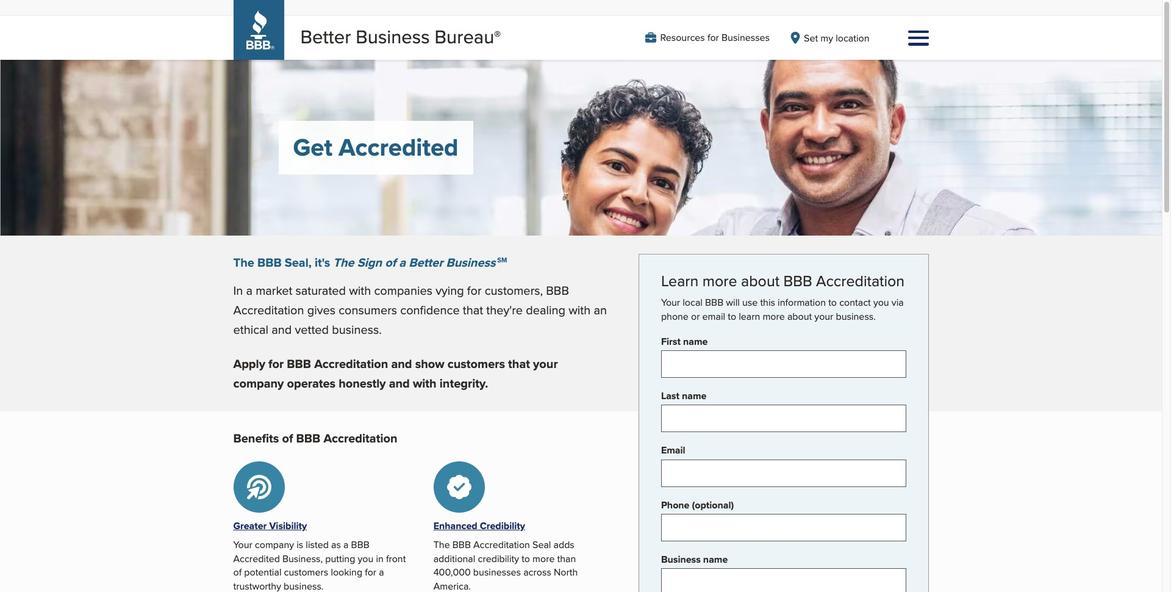 Task type: describe. For each thing, give the bounding box(es) containing it.
show
[[415, 355, 445, 373]]

potential
[[244, 565, 282, 579]]

local
[[683, 296, 703, 310]]

bbb right benefits
[[296, 429, 321, 448]]

business name
[[662, 552, 728, 566]]

your inside learn more about bbb accreditation your local bbb will use this information to contact you via phone or email to learn more about your business.
[[815, 309, 834, 323]]

first
[[662, 334, 681, 349]]

accreditation down honestly
[[324, 429, 398, 448]]

and inside in a market saturated with companies vying for customers, bbb accreditation gives consumers confidence that they're dealing with an ethical and vetted business.
[[272, 321, 292, 338]]

benefits
[[233, 429, 279, 448]]

or
[[692, 309, 700, 323]]

resources
[[661, 31, 706, 45]]

Business name field
[[662, 568, 907, 592]]

resources for businesses link
[[646, 31, 770, 45]]

sign
[[358, 253, 382, 272]]

bbb up information
[[784, 270, 813, 292]]

accreditation inside the bbb accreditation seal adds additional credibility to more than 400,000 businesses across north america.
[[474, 538, 530, 552]]

businesses
[[474, 565, 521, 579]]

front
[[386, 552, 406, 566]]

last name
[[662, 389, 707, 403]]

2 vertical spatial and
[[389, 374, 410, 393]]

get
[[293, 130, 333, 166]]

1 horizontal spatial about
[[788, 309, 813, 323]]

name for first name
[[684, 334, 708, 349]]

phone
[[662, 498, 690, 512]]

your company is listed as a bbb accredited business, putting you in front of potential customers looking for a trustworthy business.
[[233, 538, 406, 592]]

you inside learn more about bbb accreditation your local bbb will use this information to contact you via phone or email to learn more about your business.
[[874, 296, 890, 310]]

2 horizontal spatial with
[[569, 301, 591, 319]]

of inside your company is listed as a bbb accredited business, putting you in front of potential customers looking for a trustworthy business.
[[233, 565, 242, 579]]

location
[[836, 31, 870, 45]]

as
[[331, 538, 341, 552]]

your inside apply for bbb accreditation and show customers that your company operates honestly and with integrity.
[[534, 355, 558, 373]]

america.
[[434, 579, 471, 592]]

the for seal,
[[233, 253, 254, 272]]

integrity.
[[440, 374, 488, 393]]

this
[[761, 296, 776, 310]]

name for business name
[[704, 552, 728, 566]]

learn more about bbb accreditation your local bbb will use this information to contact you via phone or email to learn more about your business.
[[662, 270, 905, 323]]

®
[[495, 25, 501, 45]]

that inside in a market saturated with companies vying for customers, bbb accreditation gives consumers confidence that they're dealing with an ethical and vetted business.
[[463, 301, 484, 319]]

1 horizontal spatial accredited
[[339, 130, 459, 166]]

trustworthy
[[233, 579, 281, 592]]

2 horizontal spatial of
[[385, 253, 396, 272]]

greater
[[233, 519, 267, 533]]

phone (optional)
[[662, 498, 734, 512]]

2 horizontal spatial more
[[763, 309, 785, 323]]

greater visibility link
[[233, 519, 307, 533]]

adds
[[554, 538, 575, 552]]

business. inside in a market saturated with companies vying for customers, bbb accreditation gives consumers confidence that they're dealing with an ethical and vetted business.
[[332, 321, 382, 338]]

your inside learn more about bbb accreditation your local bbb will use this information to contact you via phone or email to learn more about your business.
[[662, 296, 681, 310]]

visibility
[[269, 519, 307, 533]]

putting
[[326, 552, 355, 566]]

market
[[256, 282, 293, 299]]

2 horizontal spatial business
[[662, 552, 701, 566]]

consumers
[[339, 301, 397, 319]]

first name
[[662, 334, 708, 349]]

enhanced
[[434, 519, 478, 533]]

dealing
[[526, 301, 566, 319]]

saturated
[[296, 282, 346, 299]]

get accredited
[[293, 130, 459, 166]]

a up companies
[[399, 253, 406, 272]]

2 horizontal spatial to
[[829, 296, 837, 310]]

learn
[[662, 270, 699, 292]]

more inside the bbb accreditation seal adds additional credibility to more than 400,000 businesses across north america.
[[533, 552, 555, 566]]

1 horizontal spatial the
[[333, 253, 354, 272]]

they're
[[487, 301, 523, 319]]

set my location
[[805, 31, 870, 45]]

in a market saturated with companies vying for customers, bbb accreditation gives consumers confidence that they're dealing with an ethical and vetted business.
[[233, 282, 607, 338]]

learn
[[739, 309, 761, 323]]

honestly
[[339, 374, 386, 393]]

customers,
[[485, 282, 543, 299]]

bbb inside apply for bbb accreditation and show customers that your company operates honestly and with integrity.
[[287, 355, 311, 373]]

bbb up market
[[258, 253, 282, 272]]

accreditation inside in a market saturated with companies vying for customers, bbb accreditation gives consumers confidence that they're dealing with an ethical and vetted business.
[[233, 301, 304, 319]]

looking
[[331, 565, 363, 579]]

additional
[[434, 552, 476, 566]]

Email email field
[[662, 459, 907, 487]]

bbb inside your company is listed as a bbb accredited business, putting you in front of potential customers looking for a trustworthy business.
[[351, 538, 370, 552]]

bureau
[[435, 23, 495, 50]]

the for accreditation
[[434, 538, 450, 552]]

companies
[[374, 282, 433, 299]]

listed
[[306, 538, 329, 552]]

company inside apply for bbb accreditation and show customers that your company operates honestly and with integrity.
[[233, 374, 284, 393]]



Task type: vqa. For each thing, say whether or not it's contained in the screenshot.
business. to the right
yes



Task type: locate. For each thing, give the bounding box(es) containing it.
0 horizontal spatial more
[[533, 552, 555, 566]]

2 vertical spatial of
[[233, 565, 242, 579]]

0 vertical spatial customers
[[448, 355, 505, 373]]

0 horizontal spatial business.
[[284, 579, 324, 592]]

for
[[708, 31, 720, 45], [467, 282, 482, 299], [269, 355, 284, 373], [365, 565, 377, 579]]

vying
[[436, 282, 464, 299]]

name
[[684, 334, 708, 349], [682, 389, 707, 403], [704, 552, 728, 566]]

to left contact
[[829, 296, 837, 310]]

the bbb seal, it's the sign of a better business sm
[[233, 253, 507, 272]]

credibility
[[478, 552, 519, 566]]

about right this
[[788, 309, 813, 323]]

about
[[742, 270, 780, 292], [788, 309, 813, 323]]

0 horizontal spatial the
[[233, 253, 254, 272]]

0 horizontal spatial you
[[358, 552, 374, 566]]

name down the (optional)
[[704, 552, 728, 566]]

1 horizontal spatial of
[[282, 429, 293, 448]]

company down greater visibility on the left of page
[[255, 538, 294, 552]]

that down vying
[[463, 301, 484, 319]]

operates
[[287, 374, 336, 393]]

the
[[233, 253, 254, 272], [333, 253, 354, 272], [434, 538, 450, 552]]

accreditation up contact
[[817, 270, 905, 292]]

accreditation inside apply for bbb accreditation and show customers that your company operates honestly and with integrity.
[[314, 355, 388, 373]]

an
[[594, 301, 607, 319]]

and
[[272, 321, 292, 338], [392, 355, 412, 373], [389, 374, 410, 393]]

1 vertical spatial business
[[446, 253, 496, 272]]

that inside apply for bbb accreditation and show customers that your company operates honestly and with integrity.
[[508, 355, 530, 373]]

1 vertical spatial you
[[358, 552, 374, 566]]

last
[[662, 389, 680, 403]]

you left via
[[874, 296, 890, 310]]

than
[[558, 552, 576, 566]]

will
[[727, 296, 740, 310]]

customers inside your company is listed as a bbb accredited business, putting you in front of potential customers looking for a trustworthy business.
[[284, 565, 329, 579]]

in
[[233, 282, 243, 299]]

your down greater
[[233, 538, 253, 552]]

0 vertical spatial with
[[349, 282, 371, 299]]

for inside in a market saturated with companies vying for customers, bbb accreditation gives consumers confidence that they're dealing with an ethical and vetted business.
[[467, 282, 482, 299]]

is
[[297, 538, 304, 552]]

via
[[892, 296, 904, 310]]

0 horizontal spatial with
[[349, 282, 371, 299]]

0 vertical spatial and
[[272, 321, 292, 338]]

for right vying
[[467, 282, 482, 299]]

0 horizontal spatial your
[[534, 355, 558, 373]]

of
[[385, 253, 396, 272], [282, 429, 293, 448], [233, 565, 242, 579]]

a inside in a market saturated with companies vying for customers, bbb accreditation gives consumers confidence that they're dealing with an ethical and vetted business.
[[246, 282, 253, 299]]

0 vertical spatial accredited
[[339, 130, 459, 166]]

of left potential
[[233, 565, 242, 579]]

bbb
[[258, 253, 282, 272], [784, 270, 813, 292], [546, 282, 570, 299], [706, 296, 724, 310], [287, 355, 311, 373], [296, 429, 321, 448], [351, 538, 370, 552], [453, 538, 471, 552]]

2 horizontal spatial the
[[434, 538, 450, 552]]

you
[[874, 296, 890, 310], [358, 552, 374, 566]]

seal,
[[285, 253, 312, 272]]

enhanced credibility link
[[434, 519, 525, 533]]

1 vertical spatial accredited
[[233, 552, 280, 566]]

First name field
[[662, 350, 907, 378]]

the down enhanced
[[434, 538, 450, 552]]

and left show
[[392, 355, 412, 373]]

0 vertical spatial your
[[662, 296, 681, 310]]

1 horizontal spatial business
[[446, 253, 496, 272]]

0 vertical spatial more
[[703, 270, 738, 292]]

0 vertical spatial name
[[684, 334, 708, 349]]

0 vertical spatial of
[[385, 253, 396, 272]]

and right honestly
[[389, 374, 410, 393]]

1 vertical spatial name
[[682, 389, 707, 403]]

1 vertical spatial better
[[409, 253, 443, 272]]

bbb inside in a market saturated with companies vying for customers, bbb accreditation gives consumers confidence that they're dealing with an ethical and vetted business.
[[546, 282, 570, 299]]

bbb up operates
[[287, 355, 311, 373]]

0 vertical spatial that
[[463, 301, 484, 319]]

with left 'an'
[[569, 301, 591, 319]]

you inside your company is listed as a bbb accredited business, putting you in front of potential customers looking for a trustworthy business.
[[358, 552, 374, 566]]

benefits of bbb accreditation
[[233, 429, 398, 448]]

your left contact
[[815, 309, 834, 323]]

0 horizontal spatial customers
[[284, 565, 329, 579]]

to left learn
[[728, 309, 737, 323]]

phone
[[662, 309, 689, 323]]

business,
[[283, 552, 323, 566]]

accreditation
[[817, 270, 905, 292], [233, 301, 304, 319], [314, 355, 388, 373], [324, 429, 398, 448], [474, 538, 530, 552]]

customers inside apply for bbb accreditation and show customers that your company operates honestly and with integrity.
[[448, 355, 505, 373]]

1 horizontal spatial better
[[409, 253, 443, 272]]

to left seal
[[522, 552, 530, 566]]

business. inside your company is listed as a bbb accredited business, putting you in front of potential customers looking for a trustworthy business.
[[284, 579, 324, 592]]

0 horizontal spatial better
[[301, 23, 351, 50]]

Last name field
[[662, 405, 907, 432]]

0 vertical spatial about
[[742, 270, 780, 292]]

across
[[524, 565, 552, 579]]

apply
[[233, 355, 265, 373]]

2 horizontal spatial business.
[[837, 309, 876, 323]]

about up this
[[742, 270, 780, 292]]

your
[[815, 309, 834, 323], [534, 355, 558, 373]]

resources for businesses
[[661, 31, 770, 45]]

ethical
[[233, 321, 269, 338]]

accreditation up honestly
[[314, 355, 388, 373]]

in
[[376, 552, 384, 566]]

1 vertical spatial of
[[282, 429, 293, 448]]

of right benefits
[[282, 429, 293, 448]]

customers down is
[[284, 565, 329, 579]]

with
[[349, 282, 371, 299], [569, 301, 591, 319], [413, 374, 437, 393]]

customers up "integrity."
[[448, 355, 505, 373]]

more
[[703, 270, 738, 292], [763, 309, 785, 323], [533, 552, 555, 566]]

company
[[233, 374, 284, 393], [255, 538, 294, 552]]

business.
[[837, 309, 876, 323], [332, 321, 382, 338], [284, 579, 324, 592]]

your
[[662, 296, 681, 310], [233, 538, 253, 552]]

2 vertical spatial name
[[704, 552, 728, 566]]

businesses
[[722, 31, 770, 45]]

1 vertical spatial that
[[508, 355, 530, 373]]

the bbb accreditation seal adds additional credibility to more than 400,000 businesses across north america.
[[434, 538, 578, 592]]

0 horizontal spatial your
[[233, 538, 253, 552]]

1 horizontal spatial your
[[815, 309, 834, 323]]

1 horizontal spatial business.
[[332, 321, 382, 338]]

0 vertical spatial better
[[301, 23, 351, 50]]

for inside your company is listed as a bbb accredited business, putting you in front of potential customers looking for a trustworthy business.
[[365, 565, 377, 579]]

for inside apply for bbb accreditation and show customers that your company operates honestly and with integrity.
[[269, 355, 284, 373]]

seal
[[533, 538, 551, 552]]

1 vertical spatial about
[[788, 309, 813, 323]]

to inside the bbb accreditation seal adds additional credibility to more than 400,000 businesses across north america.
[[522, 552, 530, 566]]

that down they're
[[508, 355, 530, 373]]

business. left via
[[837, 309, 876, 323]]

accredited inside your company is listed as a bbb accredited business, putting you in front of potential customers looking for a trustworthy business.
[[233, 552, 280, 566]]

the up in
[[233, 253, 254, 272]]

more up will on the right
[[703, 270, 738, 292]]

1 vertical spatial with
[[569, 301, 591, 319]]

2 vertical spatial with
[[413, 374, 437, 393]]

1 horizontal spatial customers
[[448, 355, 505, 373]]

a right as
[[344, 538, 349, 552]]

accredited
[[339, 130, 459, 166], [233, 552, 280, 566]]

a
[[399, 253, 406, 272], [246, 282, 253, 299], [344, 538, 349, 552], [379, 565, 384, 579]]

1 horizontal spatial to
[[728, 309, 737, 323]]

email
[[703, 309, 726, 323]]

company inside your company is listed as a bbb accredited business, putting you in front of potential customers looking for a trustworthy business.
[[255, 538, 294, 552]]

2 vertical spatial business
[[662, 552, 701, 566]]

set
[[805, 31, 819, 45]]

0 vertical spatial business
[[356, 23, 430, 50]]

name right last
[[682, 389, 707, 403]]

your left the local
[[662, 296, 681, 310]]

1 horizontal spatial more
[[703, 270, 738, 292]]

and left vetted
[[272, 321, 292, 338]]

accreditation down market
[[233, 301, 304, 319]]

1 vertical spatial more
[[763, 309, 785, 323]]

business. down 'consumers'
[[332, 321, 382, 338]]

2 vertical spatial more
[[533, 552, 555, 566]]

0 horizontal spatial accredited
[[233, 552, 280, 566]]

that
[[463, 301, 484, 319], [508, 355, 530, 373]]

north
[[554, 565, 578, 579]]

use
[[743, 296, 758, 310]]

bbb inside the bbb accreditation seal adds additional credibility to more than 400,000 businesses across north america.
[[453, 538, 471, 552]]

400,000
[[434, 565, 471, 579]]

1 vertical spatial company
[[255, 538, 294, 552]]

email
[[662, 443, 686, 457]]

a left the front
[[379, 565, 384, 579]]

business. down business,
[[284, 579, 324, 592]]

your down dealing on the bottom left of page
[[534, 355, 558, 373]]

a right in
[[246, 282, 253, 299]]

sm
[[498, 255, 507, 265]]

company down apply
[[233, 374, 284, 393]]

more right learn
[[763, 309, 785, 323]]

0 horizontal spatial that
[[463, 301, 484, 319]]

0 horizontal spatial about
[[742, 270, 780, 292]]

None telephone field
[[662, 514, 907, 541]]

0 vertical spatial company
[[233, 374, 284, 393]]

0 vertical spatial you
[[874, 296, 890, 310]]

for right looking
[[365, 565, 377, 579]]

for right apply
[[269, 355, 284, 373]]

the right the it's
[[333, 253, 354, 272]]

better
[[301, 23, 351, 50], [409, 253, 443, 272]]

1 vertical spatial customers
[[284, 565, 329, 579]]

more left "than"
[[533, 552, 555, 566]]

name for last name
[[682, 389, 707, 403]]

of right sign
[[385, 253, 396, 272]]

business. inside learn more about bbb accreditation your local bbb will use this information to contact you via phone or email to learn more about your business.
[[837, 309, 876, 323]]

business
[[356, 23, 430, 50], [446, 253, 496, 272], [662, 552, 701, 566]]

the inside the bbb accreditation seal adds additional credibility to more than 400,000 businesses across north america.
[[434, 538, 450, 552]]

1 horizontal spatial with
[[413, 374, 437, 393]]

enhanced credibility
[[434, 519, 525, 533]]

accreditation down credibility
[[474, 538, 530, 552]]

confidence
[[401, 301, 460, 319]]

0 horizontal spatial to
[[522, 552, 530, 566]]

your inside your company is listed as a bbb accredited business, putting you in front of potential customers looking for a trustworthy business.
[[233, 538, 253, 552]]

it's
[[315, 253, 330, 272]]

0 horizontal spatial of
[[233, 565, 242, 579]]

(optional)
[[693, 498, 734, 512]]

bbb up dealing on the bottom left of page
[[546, 282, 570, 299]]

bbb left in at the bottom left
[[351, 538, 370, 552]]

greater visibility
[[233, 519, 307, 533]]

1 vertical spatial your
[[233, 538, 253, 552]]

with down show
[[413, 374, 437, 393]]

1 vertical spatial and
[[392, 355, 412, 373]]

bbb left will on the right
[[706, 296, 724, 310]]

apply for bbb accreditation and show customers that your company operates honestly and with integrity.
[[233, 355, 558, 393]]

0 vertical spatial your
[[815, 309, 834, 323]]

1 horizontal spatial your
[[662, 296, 681, 310]]

information
[[778, 296, 826, 310]]

credibility
[[480, 519, 525, 533]]

contact
[[840, 296, 872, 310]]

bbb down enhanced
[[453, 538, 471, 552]]

better business bureau ®
[[301, 23, 501, 50]]

vetted
[[295, 321, 329, 338]]

name right the first
[[684, 334, 708, 349]]

0 horizontal spatial business
[[356, 23, 430, 50]]

gives
[[307, 301, 336, 319]]

for right the resources
[[708, 31, 720, 45]]

1 horizontal spatial that
[[508, 355, 530, 373]]

you left in at the bottom left
[[358, 552, 374, 566]]

with up 'consumers'
[[349, 282, 371, 299]]

with inside apply for bbb accreditation and show customers that your company operates honestly and with integrity.
[[413, 374, 437, 393]]

1 horizontal spatial you
[[874, 296, 890, 310]]

accreditation inside learn more about bbb accreditation your local bbb will use this information to contact you via phone or email to learn more about your business.
[[817, 270, 905, 292]]

my
[[821, 31, 834, 45]]

to
[[829, 296, 837, 310], [728, 309, 737, 323], [522, 552, 530, 566]]

1 vertical spatial your
[[534, 355, 558, 373]]



